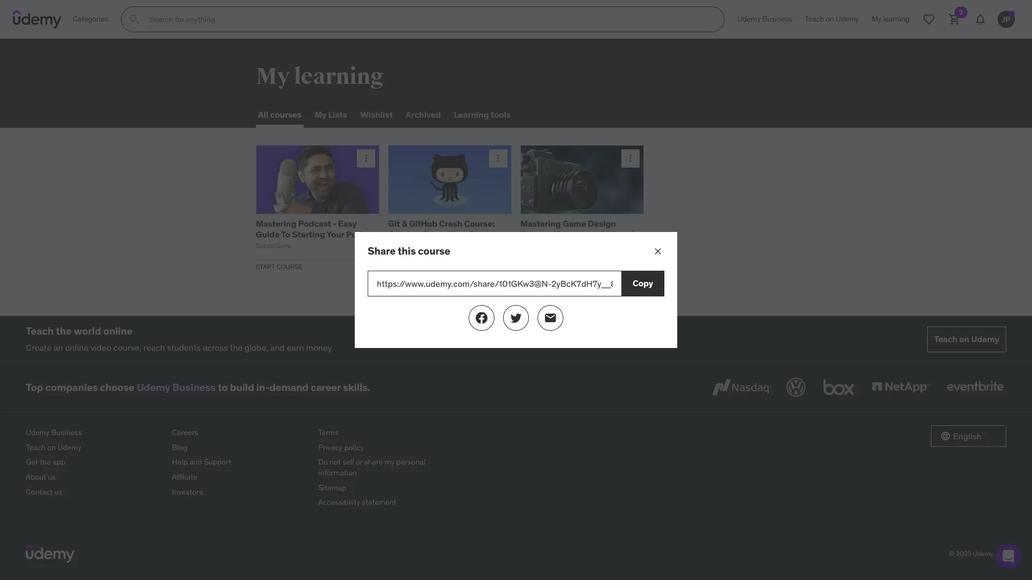 Task type: locate. For each thing, give the bounding box(es) containing it.
online up 'course,'
[[103, 325, 133, 338]]

course:
[[464, 219, 495, 229]]

not
[[330, 458, 341, 468]]

mastering game design camera movements in arcade studio
[[521, 219, 639, 250]]

2 medium image from the left
[[544, 312, 557, 325]]

0 horizontal spatial online
[[65, 343, 89, 353]]

2 vertical spatial on
[[47, 443, 56, 453]]

1 vertical spatial business
[[172, 381, 216, 394]]

netapp image
[[870, 376, 932, 400]]

1 vertical spatial create
[[26, 343, 52, 353]]

small image
[[941, 432, 951, 442]]

2 horizontal spatial the
[[230, 343, 243, 353]]

1 vertical spatial teach on udemy link
[[928, 327, 1007, 353]]

mastering podcast -  easy guide to starting your podcast satish gaire
[[256, 219, 379, 250]]

course,
[[113, 343, 141, 353]]

the right get
[[40, 458, 51, 468]]

1 horizontal spatial teach on udemy link
[[799, 6, 866, 32]]

0 vertical spatial the
[[56, 325, 72, 338]]

create left an
[[26, 343, 52, 353]]

0 horizontal spatial and
[[190, 458, 202, 468]]

0 vertical spatial udemy business link
[[731, 6, 799, 32]]

my
[[256, 63, 290, 90], [315, 109, 327, 120]]

2 horizontal spatial business
[[763, 14, 792, 24]]

statement
[[362, 498, 397, 508]]

1 horizontal spatial my
[[315, 109, 327, 120]]

0 horizontal spatial my
[[256, 63, 290, 90]]

2 mastering from the left
[[521, 219, 561, 229]]

0 vertical spatial my
[[256, 63, 290, 90]]

guide
[[256, 229, 280, 240]]

2 vertical spatial teach on udemy link
[[26, 441, 164, 456]]

0 vertical spatial business
[[763, 14, 792, 24]]

archived
[[406, 109, 441, 120]]

0 vertical spatial and
[[271, 343, 285, 353]]

0 vertical spatial udemy image
[[13, 10, 62, 29]]

0 horizontal spatial business
[[51, 428, 82, 438]]

0 horizontal spatial podcast
[[298, 219, 331, 229]]

medium image
[[475, 312, 488, 325], [544, 312, 557, 325]]

2 horizontal spatial teach on udemy link
[[928, 327, 1007, 353]]

business for udemy business teach on udemy get the app about us contact us
[[51, 428, 82, 438]]

0 horizontal spatial on
[[47, 443, 56, 453]]

kalob
[[388, 242, 405, 250]]

gaire
[[276, 242, 291, 250]]

0 horizontal spatial teach on udemy link
[[26, 441, 164, 456]]

mastering for guide
[[256, 219, 297, 229]]

us right about
[[48, 473, 56, 482]]

teach on udemy for the topmost teach on udemy link
[[805, 14, 859, 24]]

policy
[[345, 443, 364, 453]]

app
[[53, 458, 65, 468]]

build
[[230, 381, 254, 394]]

None text field
[[368, 271, 622, 297]]

0 vertical spatial on
[[826, 14, 835, 24]]

across
[[203, 343, 228, 353]]

to
[[218, 381, 228, 394]]

course
[[418, 245, 451, 258]]

udemy image
[[13, 10, 62, 29], [26, 545, 75, 564]]

podcast up share in the top left of the page
[[346, 229, 379, 240]]

and
[[271, 343, 285, 353], [190, 458, 202, 468]]

create up kalob
[[388, 229, 415, 240]]

0 horizontal spatial the
[[40, 458, 51, 468]]

close modal image
[[653, 246, 664, 257]]

learning
[[294, 63, 384, 90]]

all courses
[[258, 109, 302, 120]]

starting
[[292, 229, 325, 240]]

1 vertical spatial udemy business link
[[137, 381, 216, 394]]

share this course dialog
[[355, 232, 678, 349]]

mastering game design camera movements in arcade studio link
[[521, 219, 643, 250]]

0 vertical spatial create
[[388, 229, 415, 240]]

create
[[388, 229, 415, 240], [26, 343, 52, 353]]

1 mastering from the left
[[256, 219, 297, 229]]

copy button
[[622, 271, 665, 297]]

1 horizontal spatial mastering
[[521, 219, 561, 229]]

create inside git & github crash course: create a repository from scratch!
[[388, 229, 415, 240]]

the up an
[[56, 325, 72, 338]]

terms privacy policy do not sell or share my personal information sitemap accessibility statement
[[318, 428, 426, 508]]

us
[[48, 473, 56, 482], [54, 488, 62, 497]]

podcast left the -
[[298, 219, 331, 229]]

about
[[26, 473, 46, 482]]

medium image left medium icon
[[475, 312, 488, 325]]

my up the all courses
[[256, 63, 290, 90]]

1 horizontal spatial on
[[826, 14, 835, 24]]

business inside udemy business teach on udemy get the app about us contact us
[[51, 428, 82, 438]]

careers
[[172, 428, 198, 438]]

repository
[[423, 229, 467, 240]]

2 vertical spatial business
[[51, 428, 82, 438]]

1 vertical spatial teach on udemy
[[935, 334, 1000, 345]]

1 vertical spatial the
[[230, 343, 243, 353]]

udemy
[[738, 14, 761, 24], [836, 14, 859, 24], [972, 334, 1000, 345], [137, 381, 170, 394], [26, 428, 50, 438], [58, 443, 81, 453]]

1 horizontal spatial create
[[388, 229, 415, 240]]

0 vertical spatial teach on udemy
[[805, 14, 859, 24]]

1 horizontal spatial and
[[271, 343, 285, 353]]

investors
[[172, 488, 203, 497]]

and right the help
[[190, 458, 202, 468]]

1 medium image from the left
[[475, 312, 488, 325]]

my for my lists
[[315, 109, 327, 120]]

the
[[56, 325, 72, 338], [230, 343, 243, 353], [40, 458, 51, 468]]

1 vertical spatial and
[[190, 458, 202, 468]]

get
[[26, 458, 38, 468]]

0 horizontal spatial mastering
[[256, 219, 297, 229]]

earn
[[287, 343, 304, 353]]

mastering
[[256, 219, 297, 229], [521, 219, 561, 229]]

tools
[[491, 109, 511, 120]]

my left lists
[[315, 109, 327, 120]]

teach on udemy
[[805, 14, 859, 24], [935, 334, 1000, 345]]

0 horizontal spatial create
[[26, 343, 52, 353]]

top
[[26, 381, 43, 394]]

get the app link
[[26, 456, 164, 471]]

world
[[74, 325, 101, 338]]

podcast
[[298, 219, 331, 229], [346, 229, 379, 240]]

&
[[402, 219, 407, 229]]

do
[[318, 458, 328, 468]]

0 horizontal spatial teach on udemy
[[805, 14, 859, 24]]

or
[[356, 458, 363, 468]]

crash
[[439, 219, 463, 229]]

1 vertical spatial on
[[960, 334, 970, 345]]

1 vertical spatial my
[[315, 109, 327, 120]]

the inside udemy business teach on udemy get the app about us contact us
[[40, 458, 51, 468]]

0 vertical spatial online
[[103, 325, 133, 338]]

students
[[167, 343, 201, 353]]

online right an
[[65, 343, 89, 353]]

support
[[204, 458, 231, 468]]

medium image right medium icon
[[544, 312, 557, 325]]

business
[[763, 14, 792, 24], [172, 381, 216, 394], [51, 428, 82, 438]]

volkswagen image
[[785, 376, 808, 400]]

teach
[[805, 14, 825, 24], [26, 325, 54, 338], [935, 334, 958, 345], [26, 443, 46, 453]]

0 horizontal spatial medium image
[[475, 312, 488, 325]]

us right contact
[[54, 488, 62, 497]]

sell
[[343, 458, 354, 468]]

teach inside teach the world online create an online video course, reach students across the globe, and earn money
[[26, 325, 54, 338]]

contact us link
[[26, 485, 164, 500]]

in-
[[256, 381, 269, 394]]

2023
[[957, 550, 972, 558]]

on inside udemy business teach on udemy get the app about us contact us
[[47, 443, 56, 453]]

my for my learning
[[256, 63, 290, 90]]

blog link
[[172, 441, 310, 456]]

all
[[258, 109, 269, 120]]

mastering inside mastering podcast -  easy guide to starting your podcast satish gaire
[[256, 219, 297, 229]]

your
[[327, 229, 345, 240]]

my lists link
[[313, 102, 350, 128]]

teach on udemy link
[[799, 6, 866, 32], [928, 327, 1007, 353], [26, 441, 164, 456]]

mastering up studio
[[521, 219, 561, 229]]

mastering inside mastering game design camera movements in arcade studio
[[521, 219, 561, 229]]

2 horizontal spatial on
[[960, 334, 970, 345]]

2 vertical spatial the
[[40, 458, 51, 468]]

about us link
[[26, 471, 164, 485]]

medium image
[[510, 312, 523, 325]]

all courses link
[[256, 102, 304, 128]]

design
[[588, 219, 616, 229]]

1 horizontal spatial business
[[172, 381, 216, 394]]

do not sell or share my personal information button
[[318, 456, 456, 481]]

on
[[826, 14, 835, 24], [960, 334, 970, 345], [47, 443, 56, 453]]

affiliate link
[[172, 471, 310, 485]]

and left earn
[[271, 343, 285, 353]]

mastering up gaire at the top left
[[256, 219, 297, 229]]

the left globe,
[[230, 343, 243, 353]]

1 horizontal spatial teach on udemy
[[935, 334, 1000, 345]]

contact
[[26, 488, 53, 497]]

1 horizontal spatial medium image
[[544, 312, 557, 325]]



Task type: vqa. For each thing, say whether or not it's contained in the screenshot.
xsmall image associated with 500+
no



Task type: describe. For each thing, give the bounding box(es) containing it.
kalob taulien
[[388, 242, 427, 250]]

git
[[388, 219, 400, 229]]

satish
[[256, 242, 274, 250]]

archived link
[[404, 102, 443, 128]]

sitemap
[[318, 483, 346, 493]]

terms
[[318, 428, 339, 438]]

-
[[333, 219, 336, 229]]

1 horizontal spatial online
[[103, 325, 133, 338]]

share
[[368, 245, 396, 258]]

globe,
[[245, 343, 268, 353]]

game
[[563, 219, 586, 229]]

this
[[398, 245, 416, 258]]

share
[[365, 458, 383, 468]]

terms link
[[318, 426, 456, 441]]

teach the world online create an online video course, reach students across the globe, and earn money
[[26, 325, 332, 353]]

1 horizontal spatial podcast
[[346, 229, 379, 240]]

my lists
[[315, 109, 347, 120]]

business for udemy business
[[763, 14, 792, 24]]

top companies choose udemy business to build in-demand career skills.
[[26, 381, 371, 394]]

1 horizontal spatial the
[[56, 325, 72, 338]]

choose
[[100, 381, 135, 394]]

wishlist
[[360, 109, 393, 120]]

from
[[469, 229, 489, 240]]

create inside teach the world online create an online video course, reach students across the globe, and earn money
[[26, 343, 52, 353]]

none text field inside share this course dialog
[[368, 271, 622, 297]]

nasdaq image
[[710, 376, 772, 400]]

movements
[[553, 229, 600, 240]]

box image
[[821, 376, 857, 400]]

in
[[602, 229, 609, 240]]

english
[[954, 431, 982, 442]]

taulien
[[406, 242, 427, 250]]

mastering for movements
[[521, 219, 561, 229]]

1 vertical spatial online
[[65, 343, 89, 353]]

reach
[[144, 343, 165, 353]]

personal
[[397, 458, 426, 468]]

2 vertical spatial udemy business link
[[26, 426, 164, 441]]

mastering podcast -  easy guide to starting your podcast link
[[256, 219, 379, 240]]

easy
[[338, 219, 357, 229]]

course
[[277, 263, 303, 271]]

git & github crash course: create a repository from scratch!
[[388, 219, 495, 250]]

careers link
[[172, 426, 310, 441]]

companies
[[45, 381, 98, 394]]

accessibility
[[318, 498, 360, 508]]

teach inside udemy business teach on udemy get the app about us contact us
[[26, 443, 46, 453]]

learning
[[454, 109, 489, 120]]

share this course
[[368, 245, 451, 258]]

learning tools
[[454, 109, 511, 120]]

demand
[[269, 381, 309, 394]]

submit search image
[[128, 13, 141, 26]]

1 vertical spatial udemy image
[[26, 545, 75, 564]]

scratch!
[[388, 239, 422, 250]]

on for the middle teach on udemy link
[[960, 334, 970, 345]]

privacy
[[318, 443, 343, 453]]

arcade
[[611, 229, 639, 240]]

eventbrite image
[[945, 376, 1007, 400]]

my
[[385, 458, 395, 468]]

0 vertical spatial us
[[48, 473, 56, 482]]

blog
[[172, 443, 188, 453]]

studio
[[521, 239, 547, 250]]

skills.
[[343, 381, 371, 394]]

start
[[256, 263, 275, 271]]

accessibility statement link
[[318, 496, 456, 511]]

an
[[54, 343, 63, 353]]

on for the topmost teach on udemy link
[[826, 14, 835, 24]]

inc.
[[997, 550, 1007, 558]]

©
[[950, 550, 955, 558]]

affiliate
[[172, 473, 198, 482]]

and inside teach the world online create an online video course, reach students across the globe, and earn money
[[271, 343, 285, 353]]

1 vertical spatial us
[[54, 488, 62, 497]]

udemy,
[[974, 550, 995, 558]]

lists
[[328, 109, 347, 120]]

courses
[[270, 109, 302, 120]]

© 2023 udemy, inc.
[[950, 550, 1007, 558]]

my learning
[[256, 63, 384, 90]]

and inside careers blog help and support affiliate investors
[[190, 458, 202, 468]]

udemy business
[[738, 14, 792, 24]]

udemy business teach on udemy get the app about us contact us
[[26, 428, 82, 497]]

copy
[[633, 278, 654, 289]]

money
[[306, 343, 332, 353]]

to
[[281, 229, 290, 240]]

0 vertical spatial teach on udemy link
[[799, 6, 866, 32]]

investors link
[[172, 485, 310, 500]]

start course
[[256, 263, 303, 271]]

teach on udemy for the middle teach on udemy link
[[935, 334, 1000, 345]]

learning tools link
[[452, 102, 513, 128]]

careers blog help and support affiliate investors
[[172, 428, 231, 497]]

video
[[91, 343, 111, 353]]

english button
[[932, 426, 1007, 448]]

privacy policy link
[[318, 441, 456, 456]]

a
[[417, 229, 421, 240]]

information
[[318, 469, 357, 478]]



